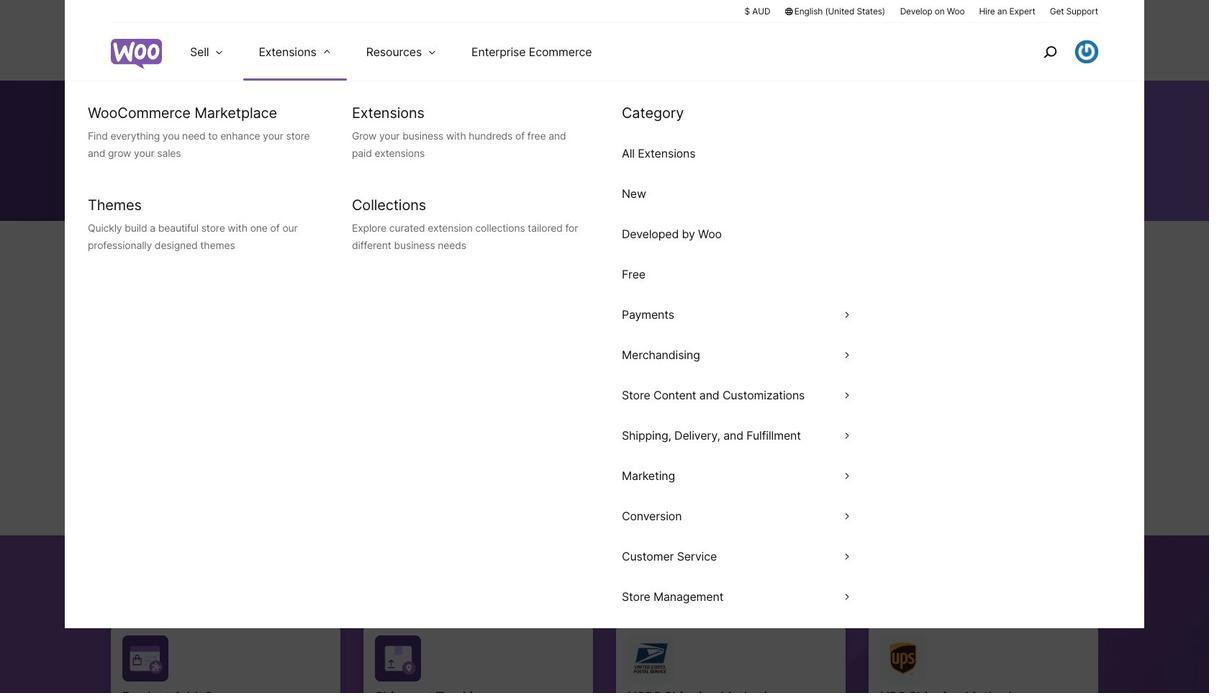 Task type: locate. For each thing, give the bounding box(es) containing it.
search image
[[1039, 40, 1062, 63]]

open account menu image
[[1076, 40, 1099, 63]]



Task type: describe. For each thing, give the bounding box(es) containing it.
service navigation menu element
[[1013, 28, 1099, 75]]



